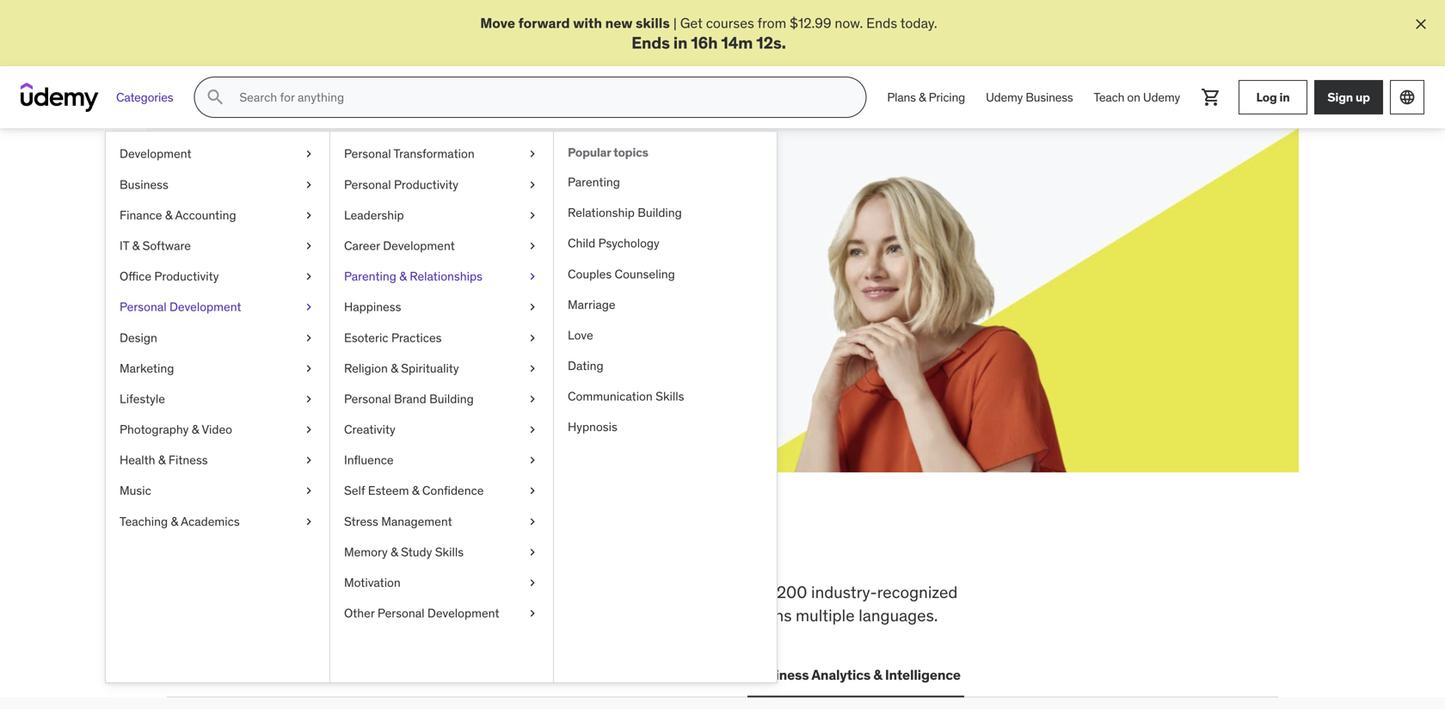Task type: describe. For each thing, give the bounding box(es) containing it.
management
[[381, 514, 452, 529]]

one
[[582, 525, 644, 570]]

to
[[408, 582, 423, 603]]

it for it & software
[[120, 238, 129, 253]]

religion & spirituality link
[[330, 353, 553, 384]]

little
[[488, 246, 516, 264]]

career development
[[344, 238, 455, 253]]

place
[[650, 525, 740, 570]]

skills inside move forward with new skills | get courses from $12.99 now. ends today. ends in 16h 14m 12s .
[[636, 14, 670, 32]]

development link
[[106, 139, 330, 169]]

web development button
[[167, 654, 292, 696]]

happiness
[[344, 299, 401, 315]]

0 horizontal spatial ends
[[632, 32, 670, 53]]

0 horizontal spatial in
[[542, 525, 575, 570]]

xsmall image for happiness
[[526, 299, 540, 316]]

business link
[[106, 169, 330, 200]]

relationship building link
[[554, 198, 777, 228]]

xsmall image for motivation
[[526, 574, 540, 591]]

xsmall image for health & fitness
[[302, 452, 316, 469]]

xsmall image for self esteem & confidence
[[526, 483, 540, 499]]

xsmall image for influence
[[526, 452, 540, 469]]

workplace
[[289, 582, 364, 603]]

development down technical
[[428, 605, 500, 621]]

covering critical workplace skills to technical topics, including prep content for over 200 industry-recognized certifications, our catalog supports well-rounded professional development and spans multiple languages.
[[167, 582, 958, 625]]

esoteric practices link
[[330, 323, 553, 353]]

relationship
[[568, 205, 635, 220]]

udemy business
[[986, 89, 1074, 105]]

& for photography & video
[[192, 422, 199, 437]]

all
[[167, 525, 217, 570]]

2 as from the left
[[519, 246, 533, 264]]

|
[[674, 14, 677, 32]]

it certifications button
[[306, 654, 414, 696]]

on
[[1128, 89, 1141, 105]]

marriage
[[568, 297, 616, 312]]

xsmall image for personal productivity
[[526, 176, 540, 193]]

personal development link
[[106, 292, 330, 323]]

pricing
[[929, 89, 966, 105]]

personal for personal transformation
[[344, 146, 391, 162]]

personal transformation link
[[330, 139, 553, 169]]

child psychology link
[[554, 228, 777, 259]]

0 horizontal spatial building
[[430, 391, 474, 407]]

software
[[142, 238, 191, 253]]

0 horizontal spatial for
[[311, 203, 351, 239]]

esteem
[[368, 483, 409, 498]]

influence
[[344, 452, 394, 468]]

stress management link
[[330, 506, 553, 537]]

.
[[782, 32, 786, 53]]

need
[[453, 525, 535, 570]]

health
[[120, 452, 155, 468]]

close image
[[1413, 15, 1430, 33]]

from
[[758, 14, 787, 32]]

happiness link
[[330, 292, 553, 323]]

& inside button
[[874, 666, 883, 684]]

professional
[[525, 605, 614, 625]]

potential
[[308, 246, 363, 264]]

web
[[170, 666, 200, 684]]

development for career development
[[383, 238, 455, 253]]

self esteem & confidence link
[[330, 476, 553, 506]]

xsmall image for personal brand building
[[526, 391, 540, 408]]

and
[[718, 605, 745, 625]]

religion & spirituality
[[344, 360, 459, 376]]

analytics
[[812, 666, 871, 684]]

courses
[[706, 14, 755, 32]]

memory & study skills link
[[330, 537, 553, 568]]

technical
[[427, 582, 493, 603]]

confidence
[[422, 483, 484, 498]]

personal down to
[[378, 605, 425, 621]]

couples counseling link
[[554, 259, 777, 289]]

today. inside move forward with new skills | get courses from $12.99 now. ends today. ends in 16h 14m 12s .
[[901, 14, 938, 32]]

xsmall image for it & software
[[302, 237, 316, 254]]

xsmall image for teaching & academics
[[302, 513, 316, 530]]

motivation link
[[330, 568, 553, 598]]

topics,
[[497, 582, 546, 603]]

a
[[395, 246, 403, 264]]

xsmall image for other personal development
[[526, 605, 540, 622]]

xsmall image for leadership
[[526, 207, 540, 224]]

business analytics & intelligence button
[[748, 654, 965, 696]]

other
[[344, 605, 375, 621]]

move forward with new skills | get courses from $12.99 now. ends today. ends in 16h 14m 12s .
[[480, 14, 938, 53]]

accounting
[[175, 207, 236, 223]]

counseling
[[615, 266, 675, 282]]

critical
[[236, 582, 285, 603]]

shopping cart with 0 items image
[[1201, 87, 1222, 108]]

parenting & relationships link
[[330, 261, 553, 292]]

building inside parenting & relationships element
[[638, 205, 682, 220]]

self esteem & confidence
[[344, 483, 484, 498]]

it for it certifications
[[309, 666, 321, 684]]

for for your
[[451, 246, 468, 264]]

practices
[[392, 330, 442, 345]]

development inside "link"
[[120, 146, 192, 162]]

content
[[658, 582, 714, 603]]

today. inside skills for your future expand your potential with a course for as little as $12.99. sale ends today.
[[340, 265, 377, 283]]

brand
[[394, 391, 427, 407]]

dating
[[568, 358, 604, 374]]

plans
[[888, 89, 916, 105]]

multiple
[[796, 605, 855, 625]]

fitness
[[169, 452, 208, 468]]

xsmall image for marketing
[[302, 360, 316, 377]]

supports
[[356, 605, 421, 625]]

& for plans & pricing
[[919, 89, 926, 105]]

0 horizontal spatial your
[[279, 246, 305, 264]]

child psychology
[[568, 236, 660, 251]]

forward
[[519, 14, 570, 32]]

move
[[480, 14, 515, 32]]

choose a language image
[[1399, 89, 1416, 106]]

career
[[344, 238, 380, 253]]

motivation
[[344, 575, 401, 590]]

skills inside skills for your future expand your potential with a course for as little as $12.99. sale ends today.
[[229, 203, 306, 239]]

intelligence
[[885, 666, 961, 684]]

couples counseling
[[568, 266, 675, 282]]

communication skills
[[568, 389, 685, 404]]

up
[[1356, 89, 1371, 105]]

topics
[[614, 145, 649, 160]]

love
[[568, 327, 594, 343]]

1 horizontal spatial ends
[[867, 14, 898, 32]]



Task type: vqa. For each thing, say whether or not it's contained in the screenshot.
3rd START from the left
no



Task type: locate. For each thing, give the bounding box(es) containing it.
communication inside parenting & relationships element
[[568, 389, 653, 404]]

in inside move forward with new skills | get courses from $12.99 now. ends today. ends in 16h 14m 12s .
[[674, 32, 688, 53]]

leadership down rounded
[[432, 666, 503, 684]]

academics
[[181, 514, 240, 529]]

& up office
[[132, 238, 140, 253]]

0 vertical spatial today.
[[901, 14, 938, 32]]

leadership inside "leadership" button
[[432, 666, 503, 684]]

1 horizontal spatial productivity
[[394, 177, 459, 192]]

log
[[1257, 89, 1278, 105]]

skills
[[636, 14, 670, 32], [285, 525, 378, 570], [368, 582, 405, 603]]

1 vertical spatial your
[[279, 246, 305, 264]]

study
[[401, 544, 432, 560]]

xsmall image inside self esteem & confidence link
[[526, 483, 540, 499]]

0 vertical spatial parenting
[[568, 174, 620, 190]]

1 vertical spatial leadership
[[432, 666, 503, 684]]

1 vertical spatial skills
[[656, 389, 685, 404]]

development down categories dropdown button
[[120, 146, 192, 162]]

xsmall image for personal transformation
[[526, 146, 540, 162]]

1 vertical spatial it
[[309, 666, 321, 684]]

0 vertical spatial business
[[1026, 89, 1074, 105]]

data science button
[[520, 654, 611, 696]]

other personal development
[[344, 605, 500, 621]]

lifestyle link
[[106, 384, 330, 414]]

udemy right on
[[1144, 89, 1181, 105]]

skills left | at the top left of the page
[[636, 14, 670, 32]]

skills down dating link
[[656, 389, 685, 404]]

with left the new
[[573, 14, 602, 32]]

2 horizontal spatial business
[[1026, 89, 1074, 105]]

2 vertical spatial in
[[542, 525, 575, 570]]

0 vertical spatial it
[[120, 238, 129, 253]]

0 vertical spatial for
[[311, 203, 351, 239]]

1 horizontal spatial with
[[573, 14, 602, 32]]

parenting & relationships element
[[553, 132, 777, 683]]

& right finance
[[165, 207, 172, 223]]

personal for personal development
[[120, 299, 167, 315]]

communication skills link
[[554, 381, 777, 412]]

leadership inside leadership link
[[344, 207, 404, 223]]

2 vertical spatial skills
[[368, 582, 405, 603]]

business left teach
[[1026, 89, 1074, 105]]

parenting for parenting & relationships
[[344, 269, 397, 284]]

marketing link
[[106, 353, 330, 384]]

personal transformation
[[344, 146, 475, 162]]

categories
[[116, 89, 173, 105]]

building down parenting "link"
[[638, 205, 682, 220]]

with left a
[[366, 246, 392, 264]]

parenting down popular
[[568, 174, 620, 190]]

xsmall image for development
[[302, 146, 316, 162]]

0 vertical spatial with
[[573, 14, 602, 32]]

xsmall image inside motivation link
[[526, 574, 540, 591]]

lifestyle
[[120, 391, 165, 407]]

relationships
[[410, 269, 483, 284]]

teach on udemy link
[[1084, 77, 1191, 118]]

xsmall image inside leadership link
[[526, 207, 540, 224]]

xsmall image for business
[[302, 176, 316, 193]]

parenting link
[[554, 167, 777, 198]]

it inside button
[[309, 666, 321, 684]]

productivity for personal productivity
[[394, 177, 459, 192]]

communication
[[568, 389, 653, 404], [628, 666, 730, 684]]

xsmall image
[[302, 207, 316, 224], [526, 207, 540, 224], [526, 268, 540, 285], [302, 299, 316, 316], [526, 299, 540, 316], [526, 329, 540, 346], [302, 391, 316, 408], [526, 391, 540, 408], [302, 421, 316, 438], [526, 421, 540, 438], [302, 483, 316, 499], [526, 513, 540, 530], [526, 574, 540, 591]]

finance
[[120, 207, 162, 223]]

xsmall image
[[302, 146, 316, 162], [526, 146, 540, 162], [302, 176, 316, 193], [526, 176, 540, 193], [302, 237, 316, 254], [526, 237, 540, 254], [302, 268, 316, 285], [302, 329, 316, 346], [302, 360, 316, 377], [526, 360, 540, 377], [302, 452, 316, 469], [526, 452, 540, 469], [526, 483, 540, 499], [302, 513, 316, 530], [526, 544, 540, 561], [526, 605, 540, 622]]

0 vertical spatial productivity
[[394, 177, 459, 192]]

xsmall image inside finance & accounting link
[[302, 207, 316, 224]]

skills inside the communication skills link
[[656, 389, 685, 404]]

photography
[[120, 422, 189, 437]]

0 horizontal spatial business
[[120, 177, 168, 192]]

0 horizontal spatial it
[[120, 238, 129, 253]]

leadership link
[[330, 200, 553, 231]]

2 horizontal spatial in
[[1280, 89, 1290, 105]]

xsmall image for esoteric practices
[[526, 329, 540, 346]]

1 horizontal spatial parenting
[[568, 174, 620, 190]]

for up potential
[[311, 203, 351, 239]]

1 vertical spatial parenting
[[344, 269, 397, 284]]

0 vertical spatial in
[[674, 32, 688, 53]]

productivity down transformation
[[394, 177, 459, 192]]

udemy right pricing
[[986, 89, 1023, 105]]

xsmall image inside the development "link"
[[302, 146, 316, 162]]

for up relationships at the left top of page
[[451, 246, 468, 264]]

xsmall image for memory & study skills
[[526, 544, 540, 561]]

udemy business link
[[976, 77, 1084, 118]]

1 horizontal spatial today.
[[901, 14, 938, 32]]

& for health & fitness
[[158, 452, 166, 468]]

skills up 'workplace' on the bottom of page
[[285, 525, 378, 570]]

for
[[311, 203, 351, 239], [451, 246, 468, 264], [718, 582, 738, 603]]

personal down personal transformation
[[344, 177, 391, 192]]

xsmall image inside the creativity link
[[526, 421, 540, 438]]

xsmall image inside 'influence' link
[[526, 452, 540, 469]]

leadership for "leadership" button at bottom
[[432, 666, 503, 684]]

xsmall image inside office productivity link
[[302, 268, 316, 285]]

xsmall image for stress management
[[526, 513, 540, 530]]

development for web development
[[202, 666, 288, 684]]

0 vertical spatial building
[[638, 205, 682, 220]]

1 as from the left
[[471, 246, 485, 264]]

1 horizontal spatial business
[[751, 666, 809, 684]]

finance & accounting
[[120, 207, 236, 223]]

& right religion at the bottom left of the page
[[391, 360, 398, 376]]

science
[[556, 666, 608, 684]]

personal up personal productivity
[[344, 146, 391, 162]]

communication down development
[[628, 666, 730, 684]]

0 vertical spatial communication
[[568, 389, 653, 404]]

all the skills you need in one place
[[167, 525, 740, 570]]

2 vertical spatial for
[[718, 582, 738, 603]]

including
[[550, 582, 616, 603]]

& for memory & study skills
[[391, 544, 398, 560]]

0 horizontal spatial as
[[471, 246, 485, 264]]

0 horizontal spatial skills
[[229, 203, 306, 239]]

& left study
[[391, 544, 398, 560]]

0 vertical spatial your
[[356, 203, 419, 239]]

xsmall image inside personal transformation link
[[526, 146, 540, 162]]

for for workplace
[[718, 582, 738, 603]]

your up sale
[[279, 246, 305, 264]]

popular
[[568, 145, 611, 160]]

2 horizontal spatial for
[[718, 582, 738, 603]]

0 horizontal spatial with
[[366, 246, 392, 264]]

1 horizontal spatial it
[[309, 666, 321, 684]]

business for business
[[120, 177, 168, 192]]

other personal development link
[[330, 598, 553, 629]]

popular topics
[[568, 145, 649, 160]]

development right web
[[202, 666, 288, 684]]

productivity for office productivity
[[154, 269, 219, 284]]

xsmall image inside happiness link
[[526, 299, 540, 316]]

hypnosis link
[[554, 412, 777, 443]]

1 horizontal spatial your
[[356, 203, 419, 239]]

in right log
[[1280, 89, 1290, 105]]

it left certifications
[[309, 666, 321, 684]]

business down spans
[[751, 666, 809, 684]]

in
[[674, 32, 688, 53], [1280, 89, 1290, 105], [542, 525, 575, 570]]

1 vertical spatial business
[[120, 177, 168, 192]]

1 vertical spatial for
[[451, 246, 468, 264]]

languages.
[[859, 605, 938, 625]]

your up a
[[356, 203, 419, 239]]

communication up hypnosis
[[568, 389, 653, 404]]

business inside button
[[751, 666, 809, 684]]

xsmall image inside health & fitness link
[[302, 452, 316, 469]]

certifications
[[324, 666, 411, 684]]

with inside skills for your future expand your potential with a course for as little as $12.99. sale ends today.
[[366, 246, 392, 264]]

& for religion & spirituality
[[391, 360, 398, 376]]

1 horizontal spatial for
[[451, 246, 468, 264]]

xsmall image for religion & spirituality
[[526, 360, 540, 377]]

1 horizontal spatial udemy
[[1144, 89, 1181, 105]]

skills inside memory & study skills link
[[435, 544, 464, 560]]

& right analytics
[[874, 666, 883, 684]]

skills inside covering critical workplace skills to technical topics, including prep content for over 200 industry-recognized certifications, our catalog supports well-rounded professional development and spans multiple languages.
[[368, 582, 405, 603]]

leadership
[[344, 207, 404, 223], [432, 666, 503, 684]]

music link
[[106, 476, 330, 506]]

& for it & software
[[132, 238, 140, 253]]

communication inside button
[[628, 666, 730, 684]]

& right 'health'
[[158, 452, 166, 468]]

business for business analytics & intelligence
[[751, 666, 809, 684]]

2 vertical spatial business
[[751, 666, 809, 684]]

it & software
[[120, 238, 191, 253]]

today. down career
[[340, 265, 377, 283]]

as left little
[[471, 246, 485, 264]]

marriage link
[[554, 289, 777, 320]]

skills down "stress management" link
[[435, 544, 464, 560]]

1 vertical spatial in
[[1280, 89, 1290, 105]]

1 udemy from the left
[[986, 89, 1023, 105]]

in up including on the left bottom of the page
[[542, 525, 575, 570]]

data
[[523, 666, 554, 684]]

business up finance
[[120, 177, 168, 192]]

it & software link
[[106, 231, 330, 261]]

1 horizontal spatial in
[[674, 32, 688, 53]]

xsmall image inside parenting & relationships link
[[526, 268, 540, 285]]

communication for communication skills
[[568, 389, 653, 404]]

xsmall image for parenting & relationships
[[526, 268, 540, 285]]

0 vertical spatial leadership
[[344, 207, 404, 223]]

1 vertical spatial skills
[[285, 525, 378, 570]]

child
[[568, 236, 596, 251]]

parenting inside "link"
[[568, 174, 620, 190]]

parenting for parenting
[[568, 174, 620, 190]]

new
[[605, 14, 633, 32]]

building down religion & spirituality link
[[430, 391, 474, 407]]

1 vertical spatial productivity
[[154, 269, 219, 284]]

& right teaching
[[171, 514, 178, 529]]

parenting up happiness
[[344, 269, 397, 284]]

xsmall image inside personal development 'link'
[[302, 299, 316, 316]]

2 udemy from the left
[[1144, 89, 1181, 105]]

teaching
[[120, 514, 168, 529]]

development up parenting & relationships at left
[[383, 238, 455, 253]]

0 vertical spatial skills
[[636, 14, 670, 32]]

xsmall image inside music link
[[302, 483, 316, 499]]

memory & study skills
[[344, 544, 464, 560]]

xsmall image for music
[[302, 483, 316, 499]]

xsmall image inside business link
[[302, 176, 316, 193]]

& for finance & accounting
[[165, 207, 172, 223]]

xsmall image for design
[[302, 329, 316, 346]]

submit search image
[[205, 87, 226, 108]]

0 horizontal spatial parenting
[[344, 269, 397, 284]]

development down office productivity link
[[170, 299, 241, 315]]

in down | at the top left of the page
[[674, 32, 688, 53]]

1 vertical spatial building
[[430, 391, 474, 407]]

$12.99
[[790, 14, 832, 32]]

marketing
[[120, 360, 174, 376]]

xsmall image inside other personal development 'link'
[[526, 605, 540, 622]]

1 horizontal spatial leadership
[[432, 666, 503, 684]]

1 horizontal spatial skills
[[435, 544, 464, 560]]

2 horizontal spatial skills
[[656, 389, 685, 404]]

xsmall image inside "stress management" link
[[526, 513, 540, 530]]

personal for personal productivity
[[344, 177, 391, 192]]

200
[[777, 582, 808, 603]]

data science
[[523, 666, 608, 684]]

stress management
[[344, 514, 452, 529]]

development
[[120, 146, 192, 162], [383, 238, 455, 253], [170, 299, 241, 315], [428, 605, 500, 621], [202, 666, 288, 684]]

Search for anything text field
[[236, 83, 845, 112]]

teaching & academics link
[[106, 506, 330, 537]]

0 horizontal spatial leadership
[[344, 207, 404, 223]]

it up office
[[120, 238, 129, 253]]

1 vertical spatial with
[[366, 246, 392, 264]]

career development link
[[330, 231, 553, 261]]

& for teaching & academics
[[171, 514, 178, 529]]

as right little
[[519, 246, 533, 264]]

get
[[680, 14, 703, 32]]

xsmall image for finance & accounting
[[302, 207, 316, 224]]

udemy
[[986, 89, 1023, 105], [1144, 89, 1181, 105]]

0 vertical spatial skills
[[229, 203, 306, 239]]

building
[[638, 205, 682, 220], [430, 391, 474, 407]]

1 vertical spatial today.
[[340, 265, 377, 283]]

1 horizontal spatial as
[[519, 246, 533, 264]]

future
[[424, 203, 508, 239]]

1 vertical spatial communication
[[628, 666, 730, 684]]

office productivity
[[120, 269, 219, 284]]

music
[[120, 483, 151, 498]]

xsmall image inside personal brand building link
[[526, 391, 540, 408]]

xsmall image for office productivity
[[302, 268, 316, 285]]

xsmall image inside photography & video link
[[302, 421, 316, 438]]

udemy image
[[21, 83, 99, 112]]

xsmall image inside the lifestyle link
[[302, 391, 316, 408]]

course
[[406, 246, 448, 264]]

design link
[[106, 323, 330, 353]]

business
[[1026, 89, 1074, 105], [120, 177, 168, 192], [751, 666, 809, 684]]

xsmall image for personal development
[[302, 299, 316, 316]]

leadership for leadership link
[[344, 207, 404, 223]]

xsmall image for photography & video
[[302, 421, 316, 438]]

productivity up personal development
[[154, 269, 219, 284]]

xsmall image inside personal productivity link
[[526, 176, 540, 193]]

psychology
[[599, 236, 660, 251]]

ends right now.
[[867, 14, 898, 32]]

development inside button
[[202, 666, 288, 684]]

development for personal development
[[170, 299, 241, 315]]

certifications,
[[167, 605, 266, 625]]

& left video
[[192, 422, 199, 437]]

& right esteem
[[412, 483, 420, 498]]

design
[[120, 330, 157, 345]]

0 horizontal spatial today.
[[340, 265, 377, 283]]

spans
[[749, 605, 792, 625]]

xsmall image inside "it & software" link
[[302, 237, 316, 254]]

personal down religion at the bottom left of the page
[[344, 391, 391, 407]]

personal for personal brand building
[[344, 391, 391, 407]]

xsmall image for lifestyle
[[302, 391, 316, 408]]

recognized
[[878, 582, 958, 603]]

sign up link
[[1315, 80, 1384, 115]]

business analytics & intelligence
[[751, 666, 961, 684]]

catalog
[[298, 605, 352, 625]]

& for parenting & relationships
[[400, 269, 407, 284]]

personal brand building
[[344, 391, 474, 407]]

skills up supports
[[368, 582, 405, 603]]

for inside covering critical workplace skills to technical topics, including prep content for over 200 industry-recognized certifications, our catalog supports well-rounded professional development and spans multiple languages.
[[718, 582, 738, 603]]

xsmall image inside teaching & academics link
[[302, 513, 316, 530]]

sale
[[277, 265, 304, 283]]

0 horizontal spatial udemy
[[986, 89, 1023, 105]]

xsmall image inside design link
[[302, 329, 316, 346]]

skills up expand
[[229, 203, 306, 239]]

xsmall image inside career development link
[[526, 237, 540, 254]]

xsmall image inside religion & spirituality link
[[526, 360, 540, 377]]

xsmall image inside memory & study skills link
[[526, 544, 540, 561]]

0 horizontal spatial productivity
[[154, 269, 219, 284]]

xsmall image inside esoteric practices link
[[526, 329, 540, 346]]

for up "and"
[[718, 582, 738, 603]]

xsmall image for career development
[[526, 237, 540, 254]]

today. right now.
[[901, 14, 938, 32]]

& down a
[[400, 269, 407, 284]]

transformation
[[394, 146, 475, 162]]

personal development
[[120, 299, 241, 315]]

categories button
[[106, 77, 184, 118]]

ends down the new
[[632, 32, 670, 53]]

& right plans
[[919, 89, 926, 105]]

2 vertical spatial skills
[[435, 544, 464, 560]]

communication for communication
[[628, 666, 730, 684]]

personal up design
[[120, 299, 167, 315]]

skills
[[229, 203, 306, 239], [656, 389, 685, 404], [435, 544, 464, 560]]

office
[[120, 269, 151, 284]]

xsmall image inside marketing link
[[302, 360, 316, 377]]

xsmall image for creativity
[[526, 421, 540, 438]]

leadership up career
[[344, 207, 404, 223]]

1 horizontal spatial building
[[638, 205, 682, 220]]

the
[[224, 525, 279, 570]]

with inside move forward with new skills | get courses from $12.99 now. ends today. ends in 16h 14m 12s .
[[573, 14, 602, 32]]



